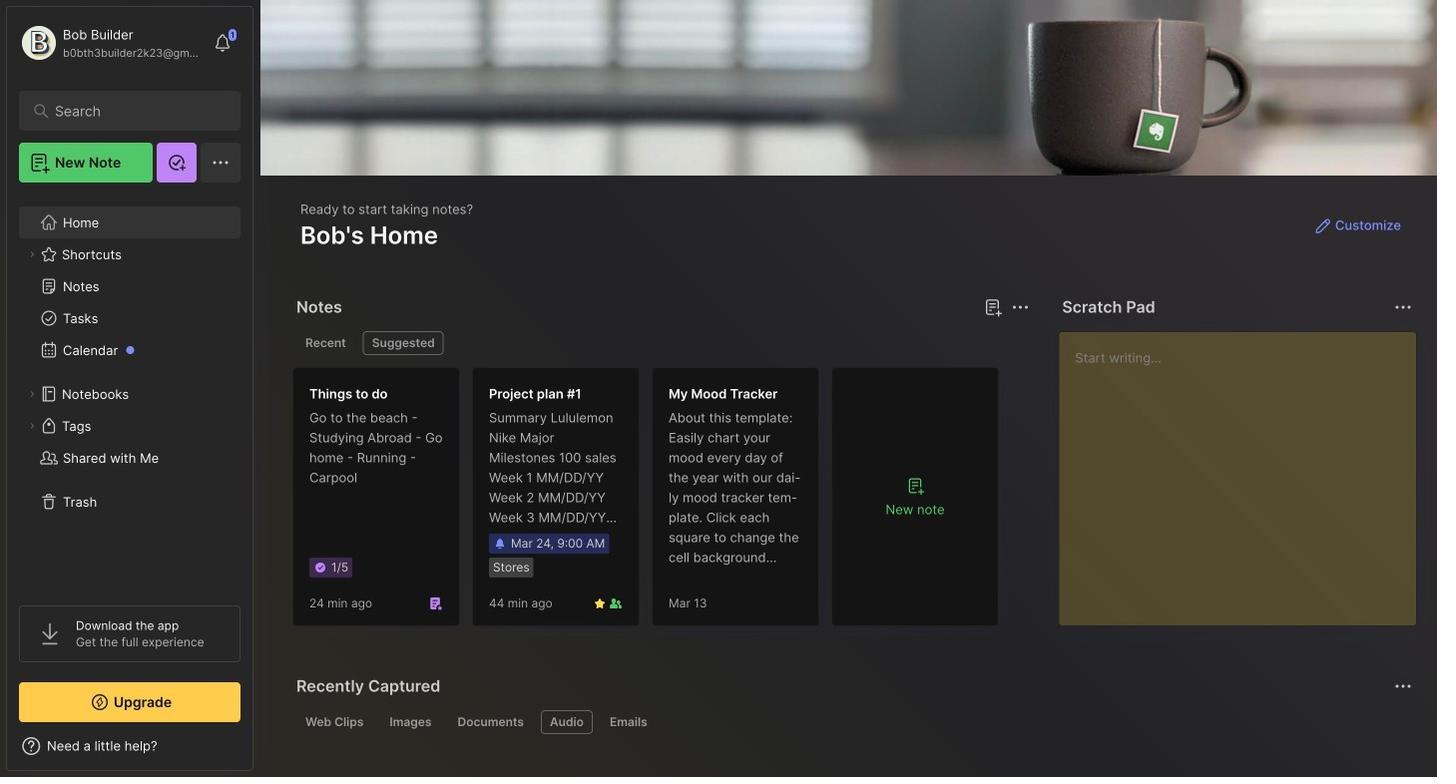 Task type: locate. For each thing, give the bounding box(es) containing it.
tab list
[[297, 331, 1027, 355], [297, 711, 1410, 735]]

2 tab list from the top
[[297, 711, 1410, 735]]

0 horizontal spatial more actions field
[[1007, 294, 1035, 321]]

tree inside main "element"
[[7, 195, 253, 588]]

more actions image
[[1009, 296, 1033, 319]]

expand tags image
[[26, 420, 38, 432]]

none search field inside main "element"
[[55, 99, 214, 123]]

0 vertical spatial tab list
[[297, 331, 1027, 355]]

main element
[[0, 0, 260, 778]]

tab
[[297, 331, 355, 355], [363, 331, 444, 355], [297, 711, 373, 735], [381, 711, 441, 735], [449, 711, 533, 735], [541, 711, 593, 735], [601, 711, 657, 735]]

Start writing… text field
[[1076, 332, 1416, 610]]

More actions field
[[1007, 294, 1035, 321], [1390, 294, 1418, 321]]

more actions image
[[1392, 296, 1416, 319]]

2 more actions field from the left
[[1390, 294, 1418, 321]]

WHAT'S NEW field
[[7, 731, 253, 763]]

tree
[[7, 195, 253, 588]]

None search field
[[55, 99, 214, 123]]

1 vertical spatial tab list
[[297, 711, 1410, 735]]

row group
[[293, 367, 1011, 639]]

1 horizontal spatial more actions field
[[1390, 294, 1418, 321]]



Task type: describe. For each thing, give the bounding box(es) containing it.
1 tab list from the top
[[297, 331, 1027, 355]]

click to collapse image
[[252, 741, 267, 765]]

Account field
[[19, 23, 204, 63]]

1 more actions field from the left
[[1007, 294, 1035, 321]]

Search text field
[[55, 102, 214, 121]]

expand notebooks image
[[26, 388, 38, 400]]



Task type: vqa. For each thing, say whether or not it's contained in the screenshot.
second More actions "image" from the right
yes



